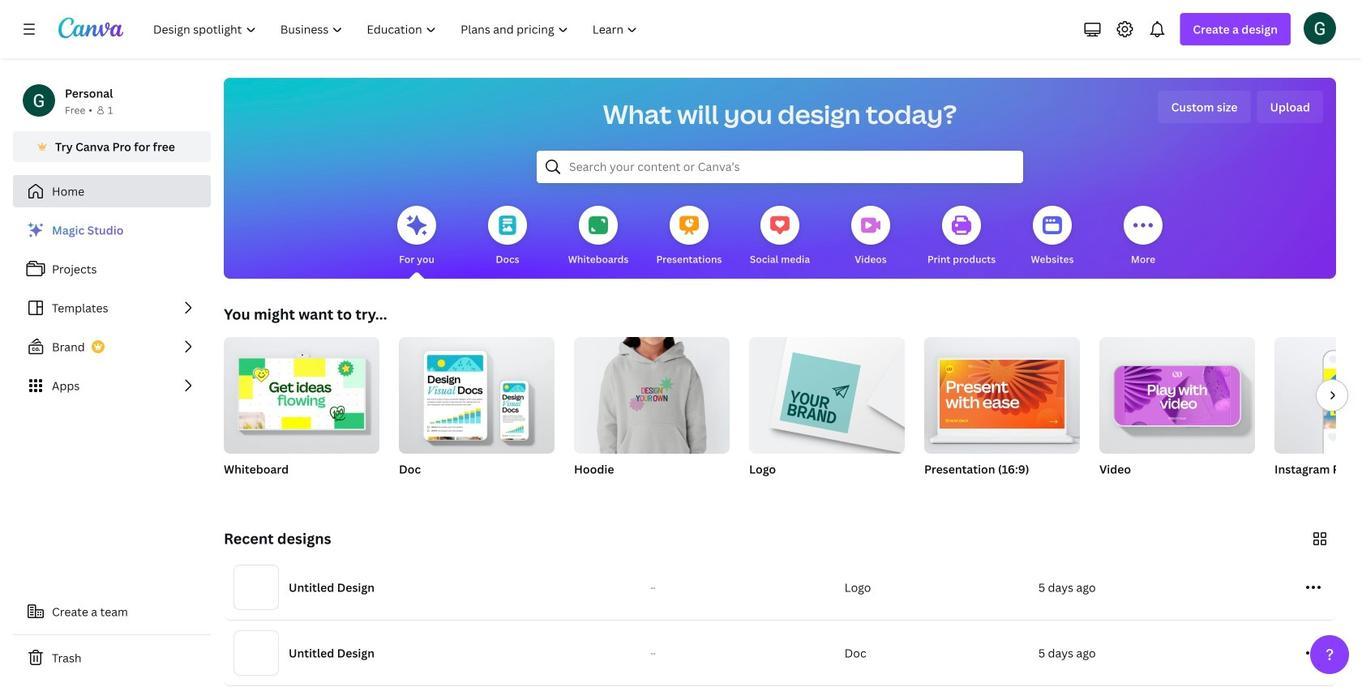Task type: vqa. For each thing, say whether or not it's contained in the screenshot.
'or' inside THE CANVA PROVIDES ONGOING STRATEGIC SUPPORT FOR YOUR ENTIRE SCHOOL OR EDUCATION TEAM, INCLUDING DETAILED AND PERSONALIZED REPORTING, RESOURCES, AND PROFESSIONAL DEVELOPMENT FOR TEACHERS, AND YOUR SCHOOL.
no



Task type: locate. For each thing, give the bounding box(es) containing it.
group
[[224, 331, 380, 498], [224, 331, 380, 454], [399, 331, 555, 498], [399, 331, 555, 454], [574, 331, 730, 498], [574, 331, 730, 454], [750, 331, 905, 498], [750, 331, 905, 454], [925, 337, 1080, 498], [925, 337, 1080, 454], [1100, 337, 1256, 498], [1275, 337, 1363, 498]]

list
[[13, 214, 211, 402]]

None search field
[[537, 151, 1024, 183]]



Task type: describe. For each thing, give the bounding box(es) containing it.
top level navigation element
[[143, 13, 652, 45]]

Search search field
[[569, 152, 991, 183]]

greg robinson image
[[1304, 12, 1337, 44]]



